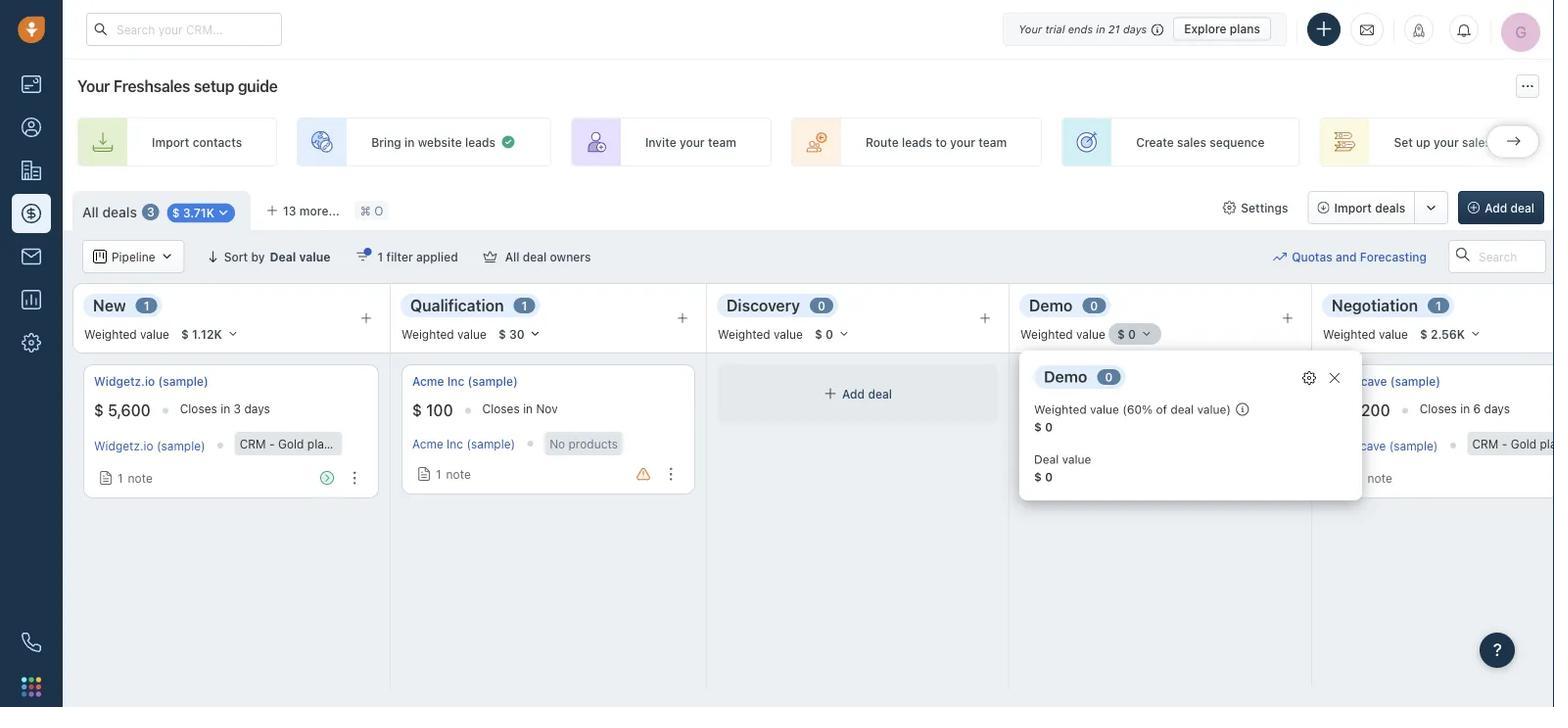 Task type: vqa. For each thing, say whether or not it's contained in the screenshot.
the mode
no



Task type: locate. For each thing, give the bounding box(es) containing it.
techcave up $ 3,200
[[1334, 375, 1388, 388]]

all up pipeline dropdown button
[[82, 204, 99, 220]]

crm down "closes in 3 days"
[[240, 437, 266, 451]]

closes left "nov"
[[483, 402, 520, 416]]

13
[[283, 204, 296, 217]]

widgetz.io (sample) down 5,600
[[94, 439, 205, 453]]

note down 100
[[446, 467, 471, 481]]

0 horizontal spatial $ 0 button
[[806, 323, 859, 345]]

1 horizontal spatial team
[[979, 135, 1007, 149]]

0 horizontal spatial days
[[244, 402, 270, 416]]

⌘ o
[[360, 204, 383, 217]]

0 horizontal spatial add deal
[[843, 387, 892, 401]]

1 vertical spatial acme inc (sample)
[[412, 437, 515, 451]]

3 right all deals link
[[147, 205, 155, 219]]

quotas and forecasting link
[[1274, 240, 1447, 273]]

2 crm from the left
[[1473, 437, 1499, 451]]

1 vertical spatial your
[[77, 77, 110, 96]]

1 vertical spatial acme inc (sample) link
[[412, 437, 515, 451]]

$ 0 button for discovery
[[806, 323, 859, 345]]

3
[[147, 205, 155, 219], [234, 402, 241, 416]]

closes in 3 days
[[180, 402, 270, 416]]

value
[[299, 250, 331, 264], [140, 327, 169, 341], [458, 327, 487, 341], [774, 327, 803, 341], [1077, 327, 1106, 341], [1379, 327, 1409, 341], [1090, 403, 1120, 416], [1063, 453, 1092, 466]]

0 horizontal spatial your
[[77, 77, 110, 96]]

widgetz.io (sample) link up 5,600
[[94, 373, 208, 390]]

1 vertical spatial techcave (sample)
[[1334, 439, 1438, 453]]

2 widgetz.io from the top
[[94, 439, 153, 453]]

2 closes from the left
[[483, 402, 520, 416]]

2 widgetz.io (sample) link from the top
[[94, 439, 205, 453]]

all deals 3
[[82, 204, 155, 220]]

1 horizontal spatial deal
[[1034, 453, 1059, 466]]

inc down 100
[[447, 437, 463, 451]]

0 horizontal spatial -
[[269, 437, 275, 451]]

acme inc (sample) down 100
[[412, 437, 515, 451]]

2 techcave (sample) from the top
[[1334, 439, 1438, 453]]

import up quotas and forecasting
[[1335, 201, 1372, 215]]

of
[[1156, 403, 1168, 416]]

explore plans link
[[1174, 17, 1272, 41]]

gold for $ 5,600
[[278, 437, 304, 451]]

1 widgetz.io (sample) from the top
[[94, 375, 208, 388]]

1 horizontal spatial import
[[1335, 201, 1372, 215]]

acme inc (sample) up 100
[[412, 375, 518, 388]]

what's new image
[[1413, 24, 1426, 37]]

4 weighted value from the left
[[1021, 327, 1106, 341]]

0 vertical spatial widgetz.io (sample) link
[[94, 373, 208, 390]]

container_wx8msf4aqz5i3rn1 image inside $ 3.71k button
[[217, 206, 230, 220]]

sales right the create
[[1178, 135, 1207, 149]]

container_wx8msf4aqz5i3rn1 image
[[501, 134, 516, 150], [160, 250, 174, 264], [356, 250, 370, 264], [1274, 250, 1287, 264], [1328, 371, 1342, 385], [1236, 403, 1250, 416], [99, 471, 113, 485]]

0 vertical spatial acme inc (sample)
[[412, 375, 518, 388]]

acme inc (sample) link up 100
[[412, 373, 518, 390]]

crm for $ 3,200
[[1473, 437, 1499, 451]]

deals for all
[[102, 204, 137, 220]]

acme up $ 100
[[412, 375, 444, 388]]

1 horizontal spatial days
[[1124, 23, 1147, 35]]

your for your trial ends in 21 days
[[1019, 23, 1043, 35]]

crm
[[240, 437, 266, 451], [1473, 437, 1499, 451]]

freshsales
[[113, 77, 190, 96]]

2 techcave from the top
[[1334, 439, 1386, 453]]

closes
[[180, 402, 217, 416], [483, 402, 520, 416], [1420, 402, 1458, 416]]

all left owners
[[505, 250, 520, 264]]

set
[[1394, 135, 1413, 149]]

closes for $ 100
[[483, 402, 520, 416]]

deal
[[270, 250, 296, 264], [1034, 453, 1059, 466]]

widgetz.io up $ 5,600
[[94, 375, 155, 388]]

days up "crm - gold plan monthly (sample)"
[[244, 402, 270, 416]]

2.56k
[[1431, 327, 1466, 341]]

0 horizontal spatial all
[[82, 204, 99, 220]]

0 horizontal spatial crm
[[240, 437, 266, 451]]

container_wx8msf4aqz5i3rn1 image inside pipeline dropdown button
[[160, 250, 174, 264]]

1 vertical spatial techcave (sample) link
[[1334, 439, 1438, 453]]

0 vertical spatial techcave
[[1334, 375, 1388, 388]]

value down discovery
[[774, 327, 803, 341]]

all
[[82, 204, 99, 220], [505, 250, 520, 264]]

acme inc (sample) link
[[412, 373, 518, 390], [412, 437, 515, 451]]

1 down $ 5,600
[[118, 471, 123, 485]]

by
[[251, 250, 265, 264]]

deals
[[1376, 201, 1406, 215], [102, 204, 137, 220]]

0 horizontal spatial your
[[680, 135, 705, 149]]

explore
[[1185, 22, 1227, 36]]

2 horizontal spatial days
[[1485, 402, 1511, 416]]

0 vertical spatial deal
[[270, 250, 296, 264]]

3 closes from the left
[[1420, 402, 1458, 416]]

in for $ 100
[[523, 402, 533, 416]]

gold for $ 3,200
[[1511, 437, 1537, 451]]

0 horizontal spatial add
[[843, 387, 865, 401]]

- for $ 3,200
[[1502, 437, 1508, 451]]

$ 1.12k
[[181, 327, 222, 341]]

weighted for demo
[[1021, 327, 1073, 341]]

more...
[[300, 204, 340, 217]]

sort
[[224, 250, 248, 264]]

3 inside all deals 3
[[147, 205, 155, 219]]

inc up 100
[[447, 375, 465, 388]]

1 note down 5,600
[[118, 471, 153, 485]]

3 down $ 1.12k button
[[234, 402, 241, 416]]

2 gold from the left
[[1511, 437, 1537, 451]]

send email image
[[1361, 21, 1374, 38]]

1 vertical spatial all
[[505, 250, 520, 264]]

techcave (sample)
[[1334, 375, 1441, 388], [1334, 439, 1438, 453]]

1 horizontal spatial note
[[446, 467, 471, 481]]

-
[[269, 437, 275, 451], [1502, 437, 1508, 451]]

your right to
[[950, 135, 976, 149]]

applied
[[416, 250, 458, 264]]

container_wx8msf4aqz5i3rn1 image inside "bring in website leads" link
[[501, 134, 516, 150]]

weighted for discovery
[[718, 327, 771, 341]]

0 horizontal spatial team
[[708, 135, 737, 149]]

crm down 6
[[1473, 437, 1499, 451]]

leads right website
[[465, 135, 496, 149]]

$ 2.56k
[[1420, 327, 1466, 341]]

contacts
[[193, 135, 242, 149]]

value up weighted value (60% of deal value)
[[1077, 327, 1106, 341]]

0 vertical spatial your
[[1019, 23, 1043, 35]]

days right 21
[[1124, 23, 1147, 35]]

and
[[1336, 250, 1357, 263]]

phone element
[[12, 623, 51, 662]]

0 horizontal spatial gold
[[278, 437, 304, 451]]

0 vertical spatial acme inc (sample) link
[[412, 373, 518, 390]]

closes left 6
[[1420, 402, 1458, 416]]

team right to
[[979, 135, 1007, 149]]

0 horizontal spatial leads
[[465, 135, 496, 149]]

bring in website leads
[[371, 135, 496, 149]]

in for $ 5,600
[[221, 402, 230, 416]]

all for deal
[[505, 250, 520, 264]]

widgetz.io (sample) link down 5,600
[[94, 439, 205, 453]]

1 horizontal spatial -
[[1502, 437, 1508, 451]]

gold left plan
[[278, 437, 304, 451]]

demo dialog
[[1020, 351, 1363, 501]]

techcave down $ 3,200
[[1334, 439, 1386, 453]]

1 horizontal spatial closes
[[483, 402, 520, 416]]

forecasting
[[1360, 250, 1427, 263]]

1 vertical spatial add deal
[[843, 387, 892, 401]]

$ inside dropdown button
[[172, 206, 180, 220]]

team right invite
[[708, 135, 737, 149]]

0 vertical spatial 3
[[147, 205, 155, 219]]

0 vertical spatial add
[[1485, 201, 1508, 215]]

add deal inside button
[[1485, 201, 1535, 215]]

your
[[680, 135, 705, 149], [950, 135, 976, 149], [1434, 135, 1459, 149]]

weighted value
[[84, 327, 169, 341], [402, 327, 487, 341], [718, 327, 803, 341], [1021, 327, 1106, 341], [1323, 327, 1409, 341]]

- left plan
[[269, 437, 275, 451]]

0 vertical spatial techcave (sample)
[[1334, 375, 1441, 388]]

0 horizontal spatial import
[[152, 135, 189, 149]]

1 vertical spatial widgetz.io (sample)
[[94, 439, 205, 453]]

1 note for $ 5,600
[[118, 471, 153, 485]]

1 horizontal spatial 3
[[234, 402, 241, 416]]

1 horizontal spatial crm
[[1473, 437, 1499, 451]]

2 horizontal spatial note
[[1368, 471, 1393, 485]]

import contacts link
[[77, 118, 277, 167]]

techcave
[[1334, 375, 1388, 388], [1334, 439, 1386, 453]]

1 up '$ 2.56k' at the top right of the page
[[1436, 299, 1442, 312]]

0 vertical spatial widgetz.io (sample)
[[94, 375, 208, 388]]

add deal
[[1485, 201, 1535, 215], [843, 387, 892, 401]]

1 horizontal spatial leads
[[902, 135, 933, 149]]

1 filter applied button
[[343, 240, 471, 273]]

0 horizontal spatial sales
[[1178, 135, 1207, 149]]

30
[[509, 327, 525, 341]]

o
[[374, 204, 383, 217]]

crm - gold plan monthly (sample)
[[240, 437, 431, 451]]

your for your freshsales setup guide
[[77, 77, 110, 96]]

weighted for qualification
[[402, 327, 454, 341]]

weighted for negotiation
[[1323, 327, 1376, 341]]

widgetz.io down $ 5,600
[[94, 439, 153, 453]]

1 horizontal spatial your
[[1019, 23, 1043, 35]]

2 - from the left
[[1502, 437, 1508, 451]]

1 horizontal spatial deals
[[1376, 201, 1406, 215]]

1 gold from the left
[[278, 437, 304, 451]]

(sample) down "closes in 3 days"
[[157, 439, 205, 453]]

2 weighted value from the left
[[402, 327, 487, 341]]

1 - from the left
[[269, 437, 275, 451]]

1 horizontal spatial gold
[[1511, 437, 1537, 451]]

your left trial
[[1019, 23, 1043, 35]]

2 $ 0 button from the left
[[1109, 323, 1162, 345]]

1 leads from the left
[[465, 135, 496, 149]]

container_wx8msf4aqz5i3rn1 image inside demo dialog
[[1303, 371, 1317, 385]]

1 vertical spatial widgetz.io (sample) link
[[94, 439, 205, 453]]

2 your from the left
[[950, 135, 976, 149]]

closes right 5,600
[[180, 402, 217, 416]]

1 horizontal spatial your
[[950, 135, 976, 149]]

1 crm from the left
[[240, 437, 266, 451]]

0 inside deal value $ 0
[[1045, 470, 1053, 484]]

weighted value for demo
[[1021, 327, 1106, 341]]

container_wx8msf4aqz5i3rn1 image left the quotas
[[1274, 250, 1287, 264]]

in down $ 1.12k button
[[221, 402, 230, 416]]

container_wx8msf4aqz5i3rn1 image left filter
[[356, 250, 370, 264]]

0 vertical spatial techcave (sample) link
[[1334, 373, 1441, 390]]

gold left pla
[[1511, 437, 1537, 451]]

deal inside demo dialog
[[1171, 403, 1194, 416]]

widgetz.io (sample) up 5,600
[[94, 375, 208, 388]]

container_wx8msf4aqz5i3rn1 image inside "1 filter applied" button
[[356, 250, 370, 264]]

1 vertical spatial acme
[[412, 437, 444, 451]]

2 leads from the left
[[902, 135, 933, 149]]

0 vertical spatial widgetz.io
[[94, 375, 155, 388]]

widgetz.io (sample)
[[94, 375, 208, 388], [94, 439, 205, 453]]

1 note down 3,200
[[1358, 471, 1393, 485]]

1 note down 100
[[436, 467, 471, 481]]

1 acme inc (sample) from the top
[[412, 375, 518, 388]]

$ 0 for discovery
[[815, 327, 834, 341]]

$ inside 'button'
[[499, 327, 506, 341]]

1
[[378, 250, 383, 264], [144, 299, 149, 312], [522, 299, 527, 312], [1436, 299, 1442, 312], [436, 467, 441, 481], [118, 471, 123, 485], [1358, 471, 1363, 485]]

widgetz.io (sample) link
[[94, 373, 208, 390], [94, 439, 205, 453]]

your left freshsales
[[77, 77, 110, 96]]

negotiation
[[1332, 296, 1419, 315]]

gold
[[278, 437, 304, 451], [1511, 437, 1537, 451]]

0 horizontal spatial 3
[[147, 205, 155, 219]]

deals inside button
[[1376, 201, 1406, 215]]

1 horizontal spatial 1 note
[[436, 467, 471, 481]]

crm for $ 5,600
[[240, 437, 266, 451]]

trial
[[1046, 23, 1065, 35]]

0 horizontal spatial $ 0
[[815, 327, 834, 341]]

1 techcave (sample) from the top
[[1334, 375, 1441, 388]]

1 horizontal spatial $ 0 button
[[1109, 323, 1162, 345]]

to
[[936, 135, 947, 149]]

1 vertical spatial widgetz.io
[[94, 439, 153, 453]]

(sample) inside widgetz.io (sample) link
[[158, 375, 208, 388]]

1 left filter
[[378, 250, 383, 264]]

value left (60%
[[1090, 403, 1120, 416]]

techcave (sample) link up 3,200
[[1334, 373, 1441, 390]]

days for $ 5,600
[[244, 402, 270, 416]]

1 vertical spatial 3
[[234, 402, 241, 416]]

in left "nov"
[[523, 402, 533, 416]]

acme down $ 100
[[412, 437, 444, 451]]

container_wx8msf4aqz5i3rn1 image right website
[[501, 134, 516, 150]]

2 acme from the top
[[412, 437, 444, 451]]

import left contacts
[[152, 135, 189, 149]]

2 horizontal spatial $ 0
[[1118, 327, 1136, 341]]

0 vertical spatial add deal
[[1485, 201, 1535, 215]]

your
[[1019, 23, 1043, 35], [77, 77, 110, 96]]

bring in website leads link
[[297, 118, 551, 167]]

1 vertical spatial inc
[[447, 437, 463, 451]]

1 vertical spatial deal
[[1034, 453, 1059, 466]]

1 note for $ 100
[[436, 467, 471, 481]]

days right 6
[[1485, 402, 1511, 416]]

in left 6
[[1461, 402, 1471, 416]]

0 horizontal spatial 1 note
[[118, 471, 153, 485]]

0 horizontal spatial note
[[128, 471, 153, 485]]

value down weighted value (60% of deal value)
[[1063, 453, 1092, 466]]

$ 0 button for demo
[[1109, 323, 1162, 345]]

container_wx8msf4aqz5i3rn1 image inside 'settings' popup button
[[1223, 201, 1237, 215]]

in
[[1097, 23, 1106, 35], [405, 135, 415, 149], [221, 402, 230, 416], [523, 402, 533, 416], [1461, 402, 1471, 416]]

1 $ 0 button from the left
[[806, 323, 859, 345]]

1 vertical spatial demo
[[1044, 367, 1088, 386]]

1 vertical spatial techcave
[[1334, 439, 1386, 453]]

2 acme inc (sample) from the top
[[412, 437, 515, 451]]

container_wx8msf4aqz5i3rn1 image right pipeline
[[160, 250, 174, 264]]

note down 3,200
[[1368, 471, 1393, 485]]

1 horizontal spatial all
[[505, 250, 520, 264]]

explore plans
[[1185, 22, 1261, 36]]

acme inc (sample)
[[412, 375, 518, 388], [412, 437, 515, 451]]

note down 5,600
[[128, 471, 153, 485]]

settings button
[[1213, 191, 1299, 224]]

deal value $ 0
[[1034, 453, 1092, 484]]

21
[[1109, 23, 1120, 35]]

deals up pipeline
[[102, 204, 137, 220]]

container_wx8msf4aqz5i3rn1 image down $ 5,600
[[99, 471, 113, 485]]

weighted for new
[[84, 327, 137, 341]]

0 horizontal spatial closes
[[180, 402, 217, 416]]

2 horizontal spatial closes
[[1420, 402, 1458, 416]]

3 for deals
[[147, 205, 155, 219]]

widgetz.io
[[94, 375, 155, 388], [94, 439, 153, 453]]

1 horizontal spatial sales
[[1463, 135, 1492, 149]]

container_wx8msf4aqz5i3rn1 image up $ 3,200
[[1328, 371, 1342, 385]]

0 vertical spatial inc
[[447, 375, 465, 388]]

- left pla
[[1502, 437, 1508, 451]]

$ 0 button
[[806, 323, 859, 345], [1109, 323, 1162, 345]]

your right up
[[1434, 135, 1459, 149]]

techcave (sample) link down 3,200
[[1334, 439, 1438, 453]]

leads left to
[[902, 135, 933, 149]]

1 weighted value from the left
[[84, 327, 169, 341]]

- for $ 5,600
[[269, 437, 275, 451]]

note for $ 5,600
[[128, 471, 153, 485]]

1 horizontal spatial add
[[1485, 201, 1508, 215]]

leads
[[465, 135, 496, 149], [902, 135, 933, 149]]

$ 0
[[815, 327, 834, 341], [1118, 327, 1136, 341], [1034, 420, 1053, 434]]

3 for in
[[234, 402, 241, 416]]

0 vertical spatial all
[[82, 204, 99, 220]]

1 techcave (sample) link from the top
[[1334, 373, 1441, 390]]

your right invite
[[680, 135, 705, 149]]

0 vertical spatial import
[[152, 135, 189, 149]]

0 vertical spatial acme
[[412, 375, 444, 388]]

3 weighted value from the left
[[718, 327, 803, 341]]

techcave (sample) down 3,200
[[1334, 439, 1438, 453]]

1 closes from the left
[[180, 402, 217, 416]]

(sample) up "closes in 3 days"
[[158, 375, 208, 388]]

5 weighted value from the left
[[1323, 327, 1409, 341]]

weighted value (60% of deal value)
[[1034, 403, 1231, 416]]

acme inc (sample) link down 100
[[412, 437, 515, 451]]

2 horizontal spatial your
[[1434, 135, 1459, 149]]

1 horizontal spatial add deal
[[1485, 201, 1535, 215]]

container_wx8msf4aqz5i3rn1 image inside quotas and forecasting link
[[1274, 250, 1287, 264]]

deals up forecasting
[[1376, 201, 1406, 215]]

13 more... button
[[256, 197, 350, 224]]

techcave (sample) up 3,200
[[1334, 375, 1441, 388]]

$ 3.71k button
[[167, 203, 235, 223]]

0 horizontal spatial deals
[[102, 204, 137, 220]]

sales left "pipeline" in the right of the page
[[1463, 135, 1492, 149]]

1 vertical spatial import
[[1335, 201, 1372, 215]]

all inside button
[[505, 250, 520, 264]]

import inside button
[[1335, 201, 1372, 215]]

deal
[[1511, 201, 1535, 215], [523, 250, 547, 264], [868, 387, 892, 401], [1171, 403, 1194, 416]]

container_wx8msf4aqz5i3rn1 image
[[1223, 201, 1237, 215], [217, 206, 230, 220], [93, 250, 107, 264], [484, 250, 497, 264], [1303, 371, 1317, 385], [824, 387, 838, 401], [417, 467, 431, 481]]

1 down 100
[[436, 467, 441, 481]]

sequence
[[1210, 135, 1265, 149]]

1 horizontal spatial $ 0
[[1034, 420, 1053, 434]]



Task type: describe. For each thing, give the bounding box(es) containing it.
$ 0 for demo
[[1118, 327, 1136, 341]]

value)
[[1198, 403, 1231, 416]]

1 sales from the left
[[1178, 135, 1207, 149]]

freshworks switcher image
[[22, 677, 41, 697]]

no
[[550, 437, 565, 451]]

owners
[[550, 250, 591, 264]]

$ 5,600
[[94, 401, 151, 420]]

crm - gold pla
[[1473, 437, 1555, 451]]

create sales sequence link
[[1062, 118, 1300, 167]]

plan
[[307, 437, 331, 451]]

2 widgetz.io (sample) from the top
[[94, 439, 205, 453]]

setup
[[194, 77, 234, 96]]

value down qualification
[[458, 327, 487, 341]]

route leads to your team link
[[791, 118, 1043, 167]]

note for $ 100
[[446, 467, 471, 481]]

import for import deals
[[1335, 201, 1372, 215]]

products
[[569, 437, 618, 451]]

no products
[[550, 437, 618, 451]]

closes for $ 3,200
[[1420, 402, 1458, 416]]

2 team from the left
[[979, 135, 1007, 149]]

$ 2.56k button
[[1412, 323, 1491, 345]]

container_wx8msf4aqz5i3rn1 image right value)
[[1236, 403, 1250, 416]]

import contacts
[[152, 135, 242, 149]]

1 vertical spatial add
[[843, 387, 865, 401]]

weighted value for discovery
[[718, 327, 803, 341]]

invite your team
[[646, 135, 737, 149]]

weighted value for qualification
[[402, 327, 487, 341]]

weighted inside demo dialog
[[1034, 403, 1087, 416]]

$ inside deal value $ 0
[[1034, 470, 1042, 484]]

3,200
[[1348, 401, 1391, 420]]

pipeline
[[1495, 135, 1540, 149]]

all for deals
[[82, 204, 99, 220]]

website
[[418, 135, 462, 149]]

1 up $ 30 'button'
[[522, 299, 527, 312]]

1 acme inc (sample) link from the top
[[412, 373, 518, 390]]

container_wx8msf4aqz5i3rn1 image inside pipeline dropdown button
[[93, 250, 107, 264]]

in for $ 3,200
[[1461, 402, 1471, 416]]

0 vertical spatial demo
[[1030, 296, 1073, 315]]

1 filter applied
[[378, 250, 458, 264]]

monthly
[[334, 437, 379, 451]]

1 your from the left
[[680, 135, 705, 149]]

1 inside button
[[378, 250, 383, 264]]

create sales sequence
[[1137, 135, 1265, 149]]

deal inside deal value $ 0
[[1034, 453, 1059, 466]]

sort by deal value
[[224, 250, 331, 264]]

2 inc from the top
[[447, 437, 463, 451]]

import deals button
[[1308, 191, 1416, 224]]

plans
[[1230, 22, 1261, 36]]

1 widgetz.io (sample) link from the top
[[94, 373, 208, 390]]

(sample) down closes in nov
[[467, 437, 515, 451]]

(sample) up closes in nov
[[468, 375, 518, 388]]

discovery
[[727, 296, 800, 315]]

settings
[[1241, 201, 1289, 215]]

guide
[[238, 77, 278, 96]]

deals for import
[[1376, 201, 1406, 215]]

nov
[[536, 402, 558, 416]]

$ 30 button
[[490, 323, 550, 345]]

1 widgetz.io from the top
[[94, 375, 155, 388]]

filter
[[387, 250, 413, 264]]

1.12k
[[192, 327, 222, 341]]

weighted value for new
[[84, 327, 169, 341]]

6
[[1474, 402, 1481, 416]]

$ 0 inside demo dialog
[[1034, 420, 1053, 434]]

value inside deal value $ 0
[[1063, 453, 1092, 466]]

in left 21
[[1097, 23, 1106, 35]]

new
[[93, 296, 126, 315]]

100
[[426, 401, 453, 420]]

Search your CRM... text field
[[86, 13, 282, 46]]

1 techcave from the top
[[1334, 375, 1388, 388]]

1 inc from the top
[[447, 375, 465, 388]]

closes for $ 5,600
[[180, 402, 217, 416]]

route leads to your team
[[866, 135, 1007, 149]]

container_wx8msf4aqz5i3rn1 image inside all deal owners button
[[484, 250, 497, 264]]

13 more...
[[283, 204, 340, 217]]

Search field
[[1449, 240, 1547, 273]]

5,600
[[108, 401, 151, 420]]

days for $ 3,200
[[1485, 402, 1511, 416]]

invite
[[646, 135, 677, 149]]

your trial ends in 21 days
[[1019, 23, 1147, 35]]

$ 1.12k button
[[172, 323, 248, 345]]

quotas
[[1292, 250, 1333, 263]]

2 acme inc (sample) link from the top
[[412, 437, 515, 451]]

bring
[[371, 135, 401, 149]]

your freshsales setup guide
[[77, 77, 278, 96]]

value down negotiation
[[1379, 327, 1409, 341]]

1 team from the left
[[708, 135, 737, 149]]

(sample) down '$ 2.56k' at the top right of the page
[[1391, 375, 1441, 388]]

$ 30
[[499, 327, 525, 341]]

import deals group
[[1308, 191, 1449, 224]]

qualification
[[410, 296, 504, 315]]

value down 13 more...
[[299, 250, 331, 264]]

$ 3.71k
[[172, 206, 215, 220]]

set up your sales pipeline link
[[1320, 118, 1555, 167]]

(sample) down 3,200
[[1390, 439, 1438, 453]]

demo inside demo dialog
[[1044, 367, 1088, 386]]

route
[[866, 135, 899, 149]]

import for import contacts
[[152, 135, 189, 149]]

2 techcave (sample) link from the top
[[1334, 439, 1438, 453]]

set up your sales pipeline
[[1394, 135, 1540, 149]]

add deal button
[[1459, 191, 1545, 224]]

all deal owners button
[[471, 240, 604, 273]]

pipeline
[[112, 250, 155, 263]]

2 horizontal spatial 1 note
[[1358, 471, 1393, 485]]

weighted value for negotiation
[[1323, 327, 1409, 341]]

1 right new
[[144, 299, 149, 312]]

(sample) down $ 100
[[382, 437, 431, 451]]

invite your team link
[[571, 118, 772, 167]]

closes in nov
[[483, 402, 558, 416]]

up
[[1417, 135, 1431, 149]]

in right bring
[[405, 135, 415, 149]]

create
[[1137, 135, 1174, 149]]

⌘
[[360, 204, 371, 217]]

1 acme from the top
[[412, 375, 444, 388]]

$ 3.71k button
[[161, 201, 241, 224]]

add inside button
[[1485, 201, 1508, 215]]

1 down $ 3,200
[[1358, 471, 1363, 485]]

0 horizontal spatial deal
[[270, 250, 296, 264]]

all deal owners
[[505, 250, 591, 264]]

pla
[[1541, 437, 1555, 451]]

pipeline button
[[82, 240, 185, 273]]

3 your from the left
[[1434, 135, 1459, 149]]

quotas and forecasting
[[1292, 250, 1427, 263]]

value left the $ 1.12k
[[140, 327, 169, 341]]

phone image
[[22, 633, 41, 652]]

(60%
[[1123, 403, 1153, 416]]

$ 3,200
[[1334, 401, 1391, 420]]

2 sales from the left
[[1463, 135, 1492, 149]]

closes in 6 days
[[1420, 402, 1511, 416]]

3.71k
[[183, 206, 215, 220]]



